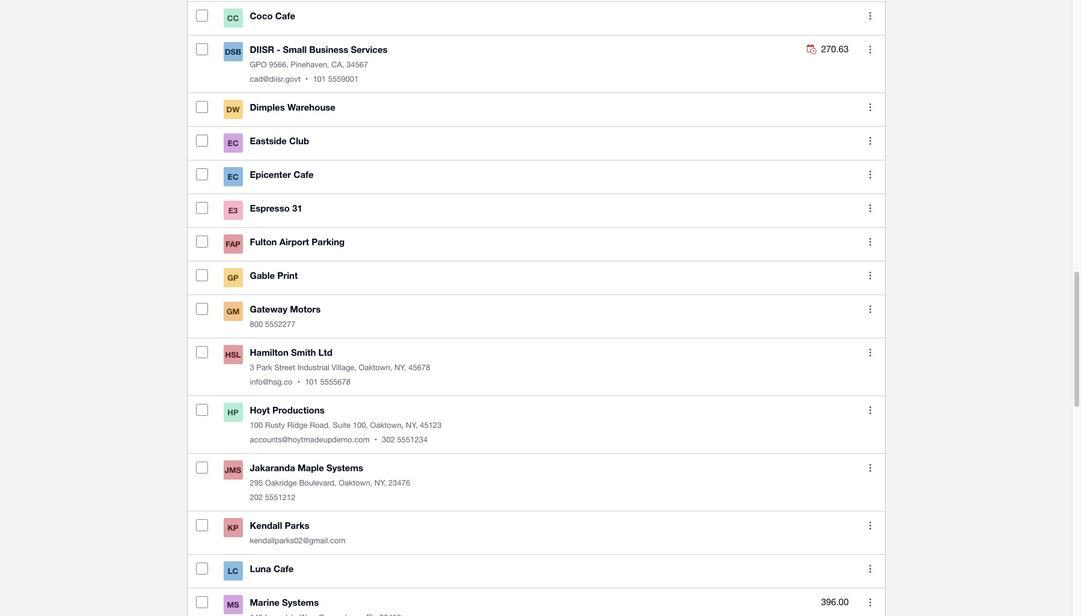 Task type: locate. For each thing, give the bounding box(es) containing it.
more row options image for 12th more row options popup button from the bottom of the page
[[870, 137, 872, 145]]

more row options image
[[870, 12, 872, 20], [870, 46, 872, 53], [870, 137, 872, 145], [870, 171, 872, 178], [870, 272, 872, 280], [870, 349, 872, 357], [870, 464, 872, 472]]

cafe for epicenter cafe
[[294, 169, 314, 180]]

101 inside "hamilton smith ltd 3 park street industrial village, oaktown, ny, 45678 info@hsg.co • 101 5555678"
[[305, 378, 318, 387]]

•
[[305, 75, 308, 84], [297, 378, 300, 387], [375, 436, 377, 445]]

13 more row options button from the top
[[859, 514, 883, 538]]

hamilton smith ltd 3 park street industrial village, oaktown, ny, 45678 info@hsg.co • 101 5555678
[[250, 347, 430, 387]]

5555678
[[320, 378, 351, 387]]

5552277
[[265, 320, 296, 329]]

epicenter
[[250, 169, 291, 180]]

ca,
[[331, 60, 344, 69]]

4 more row options image from the top
[[870, 171, 872, 178]]

5 more row options button from the top
[[859, 163, 883, 187]]

cafe right epicenter
[[294, 169, 314, 180]]

hp
[[228, 408, 239, 418]]

7 more row options image from the top
[[870, 565, 872, 573]]

warehouse
[[287, 102, 336, 113]]

cafe right coco
[[275, 10, 295, 21]]

• inside hoyt productions 100 rusty ridge road, suite 100, oaktown, ny, 45123 accounts@hoytmadeupdemo.com • 302 5551234
[[375, 436, 377, 445]]

0 vertical spatial ny,
[[395, 363, 406, 372]]

marine
[[250, 597, 280, 608]]

5551234
[[397, 436, 428, 445]]

motors
[[290, 304, 321, 315]]

270.63
[[821, 44, 849, 54]]

202
[[250, 493, 263, 502]]

cad@diisr.govt
[[250, 75, 301, 84]]

396.00
[[821, 597, 849, 608]]

100,
[[353, 421, 368, 430]]

1 vertical spatial oaktown,
[[370, 421, 404, 430]]

101 down pinehaven,
[[313, 75, 326, 84]]

ny, left 23476
[[375, 479, 386, 488]]

more row options image for 14th more row options popup button from the bottom
[[870, 46, 872, 53]]

1 vertical spatial cafe
[[294, 169, 314, 180]]

ny, inside jakaranda maple systems 295 oakridge boulevard, oaktown, ny, 23476 202 5551212
[[375, 479, 386, 488]]

more row options image for dw
[[870, 103, 872, 111]]

eastside club
[[250, 135, 309, 146]]

0 horizontal spatial •
[[297, 378, 300, 387]]

0 horizontal spatial systems
[[282, 597, 319, 608]]

smith
[[291, 347, 316, 358]]

gateway motors 800 5552277
[[250, 304, 321, 329]]

8 more row options image from the top
[[870, 599, 872, 607]]

luna cafe
[[250, 564, 294, 575]]

more row options image
[[870, 103, 872, 111], [870, 204, 872, 212], [870, 238, 872, 246], [870, 305, 872, 313], [870, 406, 872, 414], [870, 522, 872, 530], [870, 565, 872, 573], [870, 599, 872, 607]]

270.63 link
[[807, 42, 849, 57]]

5 more row options image from the top
[[870, 272, 872, 280]]

6 more row options image from the top
[[870, 349, 872, 357]]

gable print
[[250, 270, 298, 281]]

dimples warehouse
[[250, 102, 336, 113]]

5 more row options image from the top
[[870, 406, 872, 414]]

more row options image for fap
[[870, 238, 872, 246]]

1 horizontal spatial •
[[305, 75, 308, 84]]

• down industrial
[[297, 378, 300, 387]]

industrial
[[298, 363, 330, 372]]

jms
[[225, 466, 241, 475]]

oaktown, inside hoyt productions 100 rusty ridge road, suite 100, oaktown, ny, 45123 accounts@hoytmadeupdemo.com • 302 5551234
[[370, 421, 404, 430]]

101
[[313, 75, 326, 84], [305, 378, 318, 387]]

ny, up 5551234
[[406, 421, 418, 430]]

302
[[382, 436, 395, 445]]

• inside diisr - small business services gpo 9566, pinehaven, ca, 34567 cad@diisr.govt • 101 5559001
[[305, 75, 308, 84]]

fulton
[[250, 237, 277, 247]]

• down pinehaven,
[[305, 75, 308, 84]]

14 more row options button from the top
[[859, 557, 883, 581]]

more row options image for 5th more row options popup button from the top of the page
[[870, 171, 872, 178]]

oaktown,
[[359, 363, 392, 372], [370, 421, 404, 430], [339, 479, 372, 488]]

hoyt productions 100 rusty ridge road, suite 100, oaktown, ny, 45123 accounts@hoytmadeupdemo.com • 302 5551234
[[250, 405, 442, 445]]

ny, for hoyt productions
[[406, 421, 418, 430]]

oaktown, up 302
[[370, 421, 404, 430]]

0 vertical spatial •
[[305, 75, 308, 84]]

3 more row options image from the top
[[870, 137, 872, 145]]

info@hsg.co
[[250, 378, 293, 387]]

6 more row options image from the top
[[870, 522, 872, 530]]

7 more row options image from the top
[[870, 464, 872, 472]]

print
[[277, 270, 298, 281]]

more row options image for e3
[[870, 204, 872, 212]]

2 more row options image from the top
[[870, 204, 872, 212]]

2 vertical spatial oaktown,
[[339, 479, 372, 488]]

jakaranda maple systems 295 oakridge boulevard, oaktown, ny, 23476 202 5551212
[[250, 463, 410, 502]]

coco cafe
[[250, 10, 295, 21]]

0 vertical spatial oaktown,
[[359, 363, 392, 372]]

3 more row options image from the top
[[870, 238, 872, 246]]

ec
[[228, 138, 239, 148], [228, 172, 239, 182]]

6 more row options button from the top
[[859, 196, 883, 220]]

1 more row options image from the top
[[870, 103, 872, 111]]

• inside "hamilton smith ltd 3 park street industrial village, oaktown, ny, 45678 info@hsg.co • 101 5555678"
[[297, 378, 300, 387]]

1 vertical spatial ec
[[228, 172, 239, 182]]

ec for eastside club
[[228, 138, 239, 148]]

2 vertical spatial cafe
[[274, 564, 294, 575]]

business
[[309, 44, 348, 55]]

• left 302
[[375, 436, 377, 445]]

10 more row options button from the top
[[859, 341, 883, 365]]

oaktown, inside "hamilton smith ltd 3 park street industrial village, oaktown, ny, 45678 info@hsg.co • 101 5555678"
[[359, 363, 392, 372]]

more row options button
[[859, 4, 883, 28], [859, 37, 883, 61], [859, 95, 883, 119], [859, 129, 883, 153], [859, 163, 883, 187], [859, 196, 883, 220], [859, 230, 883, 254], [859, 264, 883, 288], [859, 297, 883, 321], [859, 341, 883, 365], [859, 398, 883, 422], [859, 456, 883, 480], [859, 514, 883, 538], [859, 557, 883, 581], [859, 591, 883, 615]]

kendall parks kendallparks02@gmail.com
[[250, 520, 346, 546]]

2 more row options image from the top
[[870, 46, 872, 53]]

more row options image for lc
[[870, 565, 872, 573]]

accounts@hoytmadeupdemo.com
[[250, 436, 370, 445]]

101 down industrial
[[305, 378, 318, 387]]

1 vertical spatial •
[[297, 378, 300, 387]]

oaktown, right village,
[[359, 363, 392, 372]]

1 vertical spatial 101
[[305, 378, 318, 387]]

ltd
[[319, 347, 333, 358]]

park
[[256, 363, 272, 372]]

101 inside diisr - small business services gpo 9566, pinehaven, ca, 34567 cad@diisr.govt • 101 5559001
[[313, 75, 326, 84]]

systems right marine
[[282, 597, 319, 608]]

cafe
[[275, 10, 295, 21], [294, 169, 314, 180], [274, 564, 294, 575]]

0 vertical spatial ec
[[228, 138, 239, 148]]

0 vertical spatial systems
[[327, 463, 363, 474]]

34567
[[347, 60, 368, 69]]

pinehaven,
[[291, 60, 329, 69]]

2 horizontal spatial •
[[375, 436, 377, 445]]

systems up boulevard,
[[327, 463, 363, 474]]

ny,
[[395, 363, 406, 372], [406, 421, 418, 430], [375, 479, 386, 488]]

4 more row options button from the top
[[859, 129, 883, 153]]

1 ec from the top
[[228, 138, 239, 148]]

hsl
[[225, 350, 241, 360]]

• for smith
[[297, 378, 300, 387]]

2 vertical spatial •
[[375, 436, 377, 445]]

2 vertical spatial ny,
[[375, 479, 386, 488]]

systems inside jakaranda maple systems 295 oakridge boulevard, oaktown, ny, 23476 202 5551212
[[327, 463, 363, 474]]

1 horizontal spatial systems
[[327, 463, 363, 474]]

4 more row options image from the top
[[870, 305, 872, 313]]

more row options image for 4th more row options popup button from the bottom
[[870, 464, 872, 472]]

7 more row options button from the top
[[859, 230, 883, 254]]

parking
[[312, 237, 345, 247]]

oaktown, right boulevard,
[[339, 479, 372, 488]]

2 more row options button from the top
[[859, 37, 883, 61]]

cafe right luna
[[274, 564, 294, 575]]

more row options image for hp
[[870, 406, 872, 414]]

1 vertical spatial ny,
[[406, 421, 418, 430]]

jakaranda
[[250, 463, 295, 474]]

airport
[[279, 237, 309, 247]]

2 ec from the top
[[228, 172, 239, 182]]

1 more row options button from the top
[[859, 4, 883, 28]]

45123
[[420, 421, 442, 430]]

0 vertical spatial cafe
[[275, 10, 295, 21]]

ec up e3 at the left
[[228, 172, 239, 182]]

systems
[[327, 463, 363, 474], [282, 597, 319, 608]]

ec down dw
[[228, 138, 239, 148]]

0 vertical spatial 101
[[313, 75, 326, 84]]

1 more row options image from the top
[[870, 12, 872, 20]]

e3
[[228, 206, 238, 215]]

street
[[275, 363, 295, 372]]

ny, inside "hamilton smith ltd 3 park street industrial village, oaktown, ny, 45678 info@hsg.co • 101 5555678"
[[395, 363, 406, 372]]

295
[[250, 479, 263, 488]]

ny, left 45678
[[395, 363, 406, 372]]

ny, inside hoyt productions 100 rusty ridge road, suite 100, oaktown, ny, 45123 accounts@hoytmadeupdemo.com • 302 5551234
[[406, 421, 418, 430]]

lc
[[228, 567, 238, 576]]



Task type: vqa. For each thing, say whether or not it's contained in the screenshot.
"Warehouse"
yes



Task type: describe. For each thing, give the bounding box(es) containing it.
small
[[283, 44, 307, 55]]

oakridge
[[265, 479, 297, 488]]

396.00 link
[[821, 596, 849, 610]]

cafe for coco cafe
[[275, 10, 295, 21]]

fulton airport parking
[[250, 237, 345, 247]]

maple
[[298, 463, 324, 474]]

5551212
[[265, 493, 296, 502]]

gateway
[[250, 304, 288, 315]]

cafe for luna cafe
[[274, 564, 294, 575]]

road,
[[310, 421, 331, 430]]

diisr
[[250, 44, 274, 55]]

coco
[[250, 10, 273, 21]]

dimples
[[250, 102, 285, 113]]

village,
[[332, 363, 357, 372]]

oaktown, for hoyt productions
[[370, 421, 404, 430]]

oaktown, inside jakaranda maple systems 295 oakridge boulevard, oaktown, ny, 23476 202 5551212
[[339, 479, 372, 488]]

hamilton
[[250, 347, 289, 358]]

8 more row options button from the top
[[859, 264, 883, 288]]

espresso
[[250, 203, 290, 214]]

31
[[292, 203, 302, 214]]

9566,
[[269, 60, 289, 69]]

more row options image for 6th more row options popup button from the bottom
[[870, 349, 872, 357]]

luna
[[250, 564, 271, 575]]

cc
[[227, 13, 239, 23]]

800
[[250, 320, 263, 329]]

dsb
[[225, 47, 241, 57]]

eastside
[[250, 135, 287, 146]]

5559001
[[328, 75, 359, 84]]

suite
[[333, 421, 351, 430]]

kendallparks02@gmail.com
[[250, 537, 346, 546]]

gable
[[250, 270, 275, 281]]

marine systems
[[250, 597, 319, 608]]

-
[[277, 44, 280, 55]]

gp
[[227, 273, 239, 283]]

ridge
[[287, 421, 308, 430]]

productions
[[272, 405, 325, 416]]

• for productions
[[375, 436, 377, 445]]

epicenter cafe
[[250, 169, 314, 180]]

3 more row options button from the top
[[859, 95, 883, 119]]

11 more row options button from the top
[[859, 398, 883, 422]]

espresso 31
[[250, 203, 302, 214]]

1 vertical spatial systems
[[282, 597, 319, 608]]

services
[[351, 44, 388, 55]]

more row options image for ms
[[870, 599, 872, 607]]

45678
[[409, 363, 430, 372]]

more row options image for gm
[[870, 305, 872, 313]]

gm
[[227, 307, 240, 317]]

rusty
[[265, 421, 285, 430]]

boulevard,
[[299, 479, 337, 488]]

9 more row options button from the top
[[859, 297, 883, 321]]

kp
[[228, 523, 239, 533]]

more row options image for kp
[[870, 522, 872, 530]]

more row options image for eighth more row options popup button from the bottom
[[870, 272, 872, 280]]

12 more row options button from the top
[[859, 456, 883, 480]]

dw
[[226, 105, 240, 114]]

23476
[[389, 479, 410, 488]]

3
[[250, 363, 254, 372]]

fap
[[226, 240, 240, 249]]

hoyt
[[250, 405, 270, 416]]

ms
[[227, 600, 239, 610]]

ec for epicenter cafe
[[228, 172, 239, 182]]

15 more row options button from the top
[[859, 591, 883, 615]]

oaktown, for hamilton smith ltd
[[359, 363, 392, 372]]

parks
[[285, 520, 310, 531]]

ny, for hamilton smith ltd
[[395, 363, 406, 372]]

more row options image for 15th more row options popup button from the bottom of the page
[[870, 12, 872, 20]]

gpo
[[250, 60, 267, 69]]

kendall
[[250, 520, 282, 531]]

club
[[289, 135, 309, 146]]

diisr - small business services gpo 9566, pinehaven, ca, 34567 cad@diisr.govt • 101 5559001
[[250, 44, 388, 84]]

100
[[250, 421, 263, 430]]



